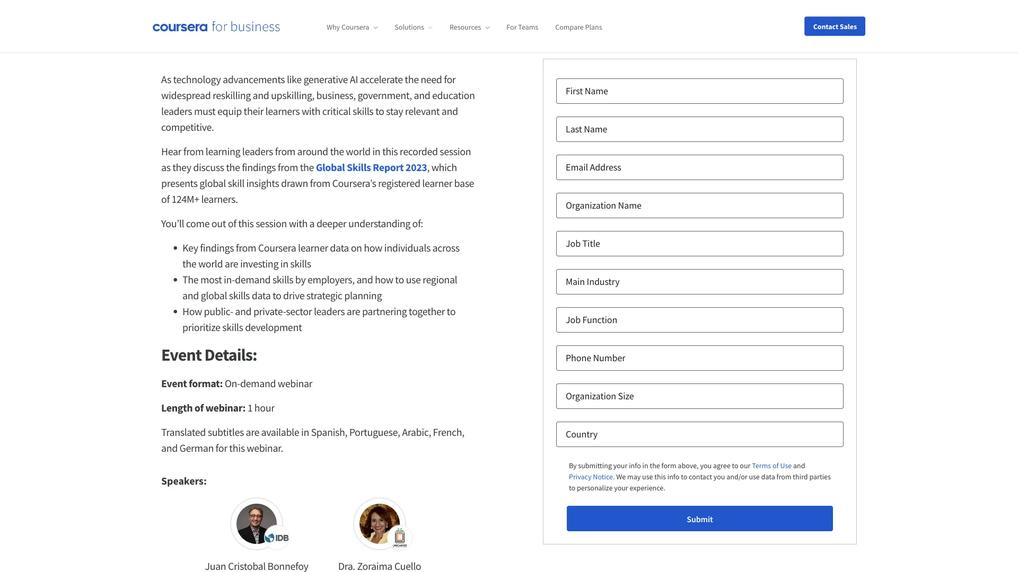 Task type: describe. For each thing, give the bounding box(es) containing it.
as
[[161, 161, 171, 174]]

job title
[[566, 238, 600, 250]]

teams
[[518, 22, 538, 32]]

drawn
[[281, 177, 308, 190]]

1 vertical spatial with
[[289, 217, 308, 230]]

submit
[[687, 514, 713, 525]]

a
[[309, 217, 315, 230]]

terms of
[[752, 461, 779, 471]]

from left around
[[275, 145, 295, 158]]

personalize
[[577, 483, 613, 493]]

drive
[[283, 289, 305, 303]]

this right out
[[238, 217, 254, 230]]

you inside by submitting your info in the form above, you agree to our terms of use and privacy notice
[[700, 461, 712, 471]]

1 vertical spatial data
[[252, 289, 271, 303]]

2 vertical spatial of
[[195, 402, 204, 415]]

ai
[[350, 73, 358, 86]]

in inside "key findings from coursera learner data on how individuals across the world are investing in skills the most in-demand skills by employers, and how to use regional and global skills data to drive strategic planning how public- and private-sector leaders are partnering together to prioritize skills development"
[[280, 257, 288, 271]]

insights
[[246, 177, 279, 190]]

for teams link
[[507, 22, 538, 32]]

event for event details:
[[161, 344, 202, 365]]

title
[[583, 238, 600, 250]]

above,
[[678, 461, 699, 471]]

contact
[[689, 472, 712, 482]]

in inside by submitting your info in the form above, you agree to our terms of use and privacy notice
[[643, 461, 648, 471]]

and inside translated subtitles are available in spanish, portuguese, arabic, french, and german for this webinar.
[[161, 442, 178, 455]]

resources link
[[450, 22, 490, 32]]

subtitles
[[208, 426, 244, 439]]

event details:
[[161, 344, 257, 365]]

sales
[[840, 21, 857, 31]]

generative
[[304, 73, 348, 86]]

from up drawn
[[278, 161, 298, 174]]

contact
[[813, 21, 839, 31]]

First Name text field
[[556, 78, 844, 104]]

function
[[583, 314, 617, 326]]

come
[[186, 217, 210, 230]]

and down 'advancements'
[[253, 89, 269, 102]]

understanding
[[348, 217, 410, 230]]

public-
[[204, 305, 233, 318]]

to right together
[[447, 305, 456, 318]]

plans
[[585, 22, 602, 32]]

global inside , which presents global skill insights drawn from coursera's registered learner base of 124m+ learners.
[[200, 177, 226, 190]]

translated subtitles are available in spanish, portuguese, arabic, french, and german for this webinar.
[[161, 426, 464, 455]]

privacy notice link
[[569, 471, 613, 483]]

by submitting your info in the form above, you agree to our terms of use and privacy notice
[[569, 461, 807, 482]]

deeper
[[317, 217, 347, 230]]

of:
[[412, 217, 423, 230]]

education
[[432, 89, 475, 102]]

1 vertical spatial how
[[375, 273, 393, 287]]

world inside hear from learning leaders from around the world in this recorded session as they discuss the findings from the
[[346, 145, 370, 158]]

learner inside "key findings from coursera learner data on how individuals across the world are investing in skills the most in-demand skills by employers, and how to use regional and global skills data to drive strategic planning how public- and private-sector leaders are partnering together to prioritize skills development"
[[298, 242, 328, 255]]

from inside , which presents global skill insights drawn from coursera's registered learner base of 124m+ learners.
[[310, 177, 330, 190]]

skill
[[228, 177, 244, 190]]

Job Title text field
[[556, 231, 844, 257]]

hear
[[161, 145, 181, 158]]

compare plans
[[555, 22, 602, 32]]

email
[[566, 161, 588, 173]]

solutions link
[[395, 22, 433, 32]]

world inside "key findings from coursera learner data on how individuals across the world are investing in skills the most in-demand skills by employers, and how to use regional and global skills data to drive strategic planning how public- and private-sector leaders are partnering together to prioritize skills development"
[[198, 257, 223, 271]]

you'll come out of this session with a deeper understanding of:
[[161, 217, 423, 230]]

name for last name
[[584, 123, 607, 135]]

1 vertical spatial session
[[256, 217, 287, 230]]

across
[[432, 242, 460, 255]]

technology
[[173, 73, 221, 86]]

0 vertical spatial coursera
[[341, 22, 369, 32]]

are inside translated subtitles are available in spanish, portuguese, arabic, french, and german for this webinar.
[[246, 426, 259, 439]]

government,
[[358, 89, 412, 102]]

,
[[427, 161, 430, 174]]

from inside "key findings from coursera learner data on how individuals across the world are investing in skills the most in-demand skills by employers, and how to use regional and global skills data to drive strategic planning how public- and private-sector leaders are partnering together to prioritize skills development"
[[236, 242, 256, 255]]

in-
[[224, 273, 235, 287]]

main
[[566, 276, 585, 288]]

job for job title
[[566, 238, 581, 250]]

how
[[182, 305, 202, 318]]

critical
[[322, 105, 351, 118]]

contact sales
[[813, 21, 857, 31]]

, which presents global skill insights drawn from coursera's registered learner base of 124m+ learners.
[[161, 161, 474, 206]]

1 horizontal spatial use
[[642, 472, 653, 482]]

to down above,
[[681, 472, 687, 482]]

coursera for business image
[[153, 21, 280, 32]]

name for organization name
[[618, 200, 642, 212]]

by
[[569, 461, 577, 471]]

last name
[[566, 123, 607, 135]]

this inside . we may use this info to contact you and/or use data from third parties to personalize your experience.
[[655, 472, 666, 482]]

on-
[[225, 377, 240, 391]]

from up they
[[183, 145, 204, 158]]

sector
[[286, 305, 312, 318]]

. we may use this info to contact you and/or use data from third parties to personalize your experience.
[[569, 472, 831, 493]]

for teams
[[507, 22, 538, 32]]

size
[[618, 391, 634, 403]]

0 vertical spatial how
[[364, 242, 382, 255]]

skills down public-
[[222, 321, 243, 334]]

your inside . we may use this info to contact you and/or use data from third parties to personalize your experience.
[[614, 483, 628, 493]]

2 horizontal spatial of
[[228, 217, 236, 230]]

regional
[[423, 273, 457, 287]]

key
[[182, 242, 198, 255]]

the up the skill
[[226, 161, 240, 174]]

learner inside , which presents global skill insights drawn from coursera's registered learner base of 124m+ learners.
[[422, 177, 452, 190]]

as technology advancements like generative ai accelerate the need for widespread reskilling and upskilling, business, government, and education leaders must equip their learners with critical skills to stay relevant and competitive.
[[161, 73, 475, 134]]

findings inside "key findings from coursera learner data on how individuals across the world are investing in skills the most in-demand skills by employers, and how to use regional and global skills data to drive strategic planning how public- and private-sector leaders are partnering together to prioritize skills development"
[[200, 242, 234, 255]]

main industry
[[566, 276, 620, 288]]

and up planning
[[357, 273, 373, 287]]

they
[[172, 161, 191, 174]]

skills inside as technology advancements like generative ai accelerate the need for widespread reskilling and upskilling, business, government, and education leaders must equip their learners with critical skills to stay relevant and competitive.
[[353, 105, 374, 118]]

2 horizontal spatial use
[[749, 472, 760, 482]]

solutions
[[395, 22, 424, 32]]

reskilling
[[213, 89, 251, 102]]

length of webinar: 1 hour
[[161, 402, 275, 415]]

development
[[245, 321, 302, 334]]

demand inside "key findings from coursera learner data on how individuals across the world are investing in skills the most in-demand skills by employers, and how to use regional and global skills data to drive strategic planning how public- and private-sector leaders are partnering together to prioritize skills development"
[[235, 273, 271, 287]]

prioritize
[[182, 321, 220, 334]]

skills
[[347, 161, 371, 174]]

email address
[[566, 161, 621, 173]]

Organization Name text field
[[556, 193, 844, 218]]

key findings from coursera learner data on how individuals across the world are investing in skills the most in-demand skills by employers, and how to use regional and global skills data to drive strategic planning how public- and private-sector leaders are partnering together to prioritize skills development
[[182, 242, 460, 334]]

stay
[[386, 105, 403, 118]]

around
[[297, 145, 328, 158]]

data inside . we may use this info to contact you and/or use data from third parties to personalize your experience.
[[761, 472, 775, 482]]

first
[[566, 85, 583, 97]]

form
[[662, 461, 676, 471]]

global skills report 2023
[[316, 161, 427, 174]]

event for event format: on-demand webinar
[[161, 377, 187, 391]]

on
[[351, 242, 362, 255]]

webinar
[[278, 377, 312, 391]]

info inside by submitting your info in the form above, you agree to our terms of use and privacy notice
[[629, 461, 641, 471]]

to down privacy notice
[[569, 483, 575, 493]]

format:
[[189, 377, 223, 391]]



Task type: locate. For each thing, give the bounding box(es) containing it.
1 vertical spatial learner
[[298, 242, 328, 255]]

experience.
[[630, 483, 665, 493]]

from down use at the right bottom of the page
[[777, 472, 792, 482]]

job left function
[[566, 314, 581, 326]]

event up length
[[161, 377, 187, 391]]

1 vertical spatial your
[[614, 483, 628, 493]]

global
[[200, 177, 226, 190], [201, 289, 227, 303]]

1 vertical spatial leaders
[[242, 145, 273, 158]]

1
[[247, 402, 253, 415]]

name right 'last'
[[584, 123, 607, 135]]

and up relevant
[[414, 89, 430, 102]]

coursera's
[[332, 177, 376, 190]]

global inside "key findings from coursera learner data on how individuals across the world are investing in skills the most in-demand skills by employers, and how to use regional and global skills data to drive strategic planning how public- and private-sector leaders are partnering together to prioritize skills development"
[[201, 289, 227, 303]]

1 horizontal spatial data
[[330, 242, 349, 255]]

country
[[566, 429, 598, 441]]

you'll
[[161, 217, 184, 230]]

report
[[373, 161, 404, 174]]

your down . we
[[614, 483, 628, 493]]

124m+
[[172, 193, 199, 206]]

name right first
[[585, 85, 608, 97]]

with down upskilling,
[[302, 105, 320, 118]]

demand up hour
[[240, 377, 276, 391]]

use inside "key findings from coursera learner data on how individuals across the world are investing in skills the most in-demand skills by employers, and how to use regional and global skills data to drive strategic planning how public- and private-sector leaders are partnering together to prioritize skills development"
[[406, 273, 421, 287]]

2 event from the top
[[161, 377, 187, 391]]

2 job from the top
[[566, 314, 581, 326]]

the inside by submitting your info in the form above, you agree to our terms of use and privacy notice
[[650, 461, 660, 471]]

1 horizontal spatial are
[[246, 426, 259, 439]]

leaders
[[161, 105, 192, 118], [242, 145, 273, 158], [314, 305, 345, 318]]

available
[[261, 426, 299, 439]]

info
[[629, 461, 641, 471], [668, 472, 680, 482]]

leaders inside as technology advancements like generative ai accelerate the need for widespread reskilling and upskilling, business, government, and education leaders must equip their learners with critical skills to stay relevant and competitive.
[[161, 105, 192, 118]]

info inside . we may use this info to contact you and/or use data from third parties to personalize your experience.
[[668, 472, 680, 482]]

world up the 'skills' at the top left of page
[[346, 145, 370, 158]]

0 vertical spatial of
[[161, 193, 170, 206]]

submitting
[[578, 461, 612, 471]]

1 horizontal spatial leaders
[[242, 145, 273, 158]]

why
[[327, 22, 340, 32]]

0 vertical spatial your
[[613, 461, 628, 471]]

learner down 'which'
[[422, 177, 452, 190]]

0 vertical spatial event
[[161, 344, 202, 365]]

name down address
[[618, 200, 642, 212]]

leaders inside "key findings from coursera learner data on how individuals across the world are investing in skills the most in-demand skills by employers, and how to use regional and global skills data to drive strategic planning how public- and private-sector leaders are partnering together to prioritize skills development"
[[314, 305, 345, 318]]

demand down investing
[[235, 273, 271, 287]]

1 horizontal spatial coursera
[[341, 22, 369, 32]]

Phone Number telephone field
[[556, 346, 844, 371]]

strategic
[[306, 289, 342, 303]]

the
[[182, 273, 199, 287]]

1 horizontal spatial info
[[668, 472, 680, 482]]

1 horizontal spatial you
[[714, 472, 725, 482]]

1 horizontal spatial of
[[195, 402, 204, 415]]

how up planning
[[375, 273, 393, 287]]

info up may
[[629, 461, 641, 471]]

0 vertical spatial for
[[444, 73, 456, 86]]

and down translated at the bottom of page
[[161, 442, 178, 455]]

1 vertical spatial name
[[584, 123, 607, 135]]

0 horizontal spatial of
[[161, 193, 170, 206]]

0 vertical spatial organization
[[566, 200, 616, 212]]

widespread
[[161, 89, 211, 102]]

0 vertical spatial world
[[346, 145, 370, 158]]

1 vertical spatial you
[[714, 472, 725, 482]]

and down the
[[182, 289, 199, 303]]

length
[[161, 402, 193, 415]]

1 vertical spatial findings
[[200, 242, 234, 255]]

findings
[[242, 161, 276, 174], [200, 242, 234, 255]]

this up the report at the left top of the page
[[382, 145, 398, 158]]

name for first name
[[585, 85, 608, 97]]

coursera right why
[[341, 22, 369, 32]]

with inside as technology advancements like generative ai accelerate the need for widespread reskilling and upskilling, business, government, and education leaders must equip their learners with critical skills to stay relevant and competitive.
[[302, 105, 320, 118]]

session
[[440, 145, 471, 158], [256, 217, 287, 230]]

for up "education"
[[444, 73, 456, 86]]

your up . we
[[613, 461, 628, 471]]

in right investing
[[280, 257, 288, 271]]

of right length
[[195, 402, 204, 415]]

global down 'most'
[[201, 289, 227, 303]]

0 horizontal spatial world
[[198, 257, 223, 271]]

1 vertical spatial of
[[228, 217, 236, 230]]

1 vertical spatial are
[[347, 305, 360, 318]]

job left title
[[566, 238, 581, 250]]

leaders down widespread
[[161, 105, 192, 118]]

in inside hear from learning leaders from around the world in this recorded session as they discuss the findings from the
[[372, 145, 380, 158]]

the left need on the top left of page
[[405, 73, 419, 86]]

competitive.
[[161, 121, 214, 134]]

1 horizontal spatial for
[[444, 73, 456, 86]]

are up webinar.
[[246, 426, 259, 439]]

0 horizontal spatial are
[[225, 257, 238, 271]]

use left regional
[[406, 273, 421, 287]]

0 vertical spatial job
[[566, 238, 581, 250]]

0 horizontal spatial use
[[406, 273, 421, 287]]

and down "education"
[[442, 105, 458, 118]]

findings up insights
[[242, 161, 276, 174]]

investing
[[240, 257, 278, 271]]

skills left by
[[273, 273, 293, 287]]

event down prioritize
[[161, 344, 202, 365]]

in up global skills report 2023 at the left top
[[372, 145, 380, 158]]

data down terms of
[[761, 472, 775, 482]]

of inside , which presents global skill insights drawn from coursera's registered learner base of 124m+ learners.
[[161, 193, 170, 206]]

and up 'third'
[[793, 461, 805, 471]]

session left "a"
[[256, 217, 287, 230]]

leaders down strategic
[[314, 305, 345, 318]]

0 horizontal spatial session
[[256, 217, 287, 230]]

recorded
[[400, 145, 438, 158]]

2 vertical spatial name
[[618, 200, 642, 212]]

job for job function
[[566, 314, 581, 326]]

. we
[[613, 472, 626, 482]]

hour
[[254, 402, 275, 415]]

the down around
[[300, 161, 314, 174]]

from up investing
[[236, 242, 256, 255]]

1 vertical spatial job
[[566, 314, 581, 326]]

1 event from the top
[[161, 344, 202, 365]]

you up contact
[[700, 461, 712, 471]]

as
[[161, 73, 171, 86]]

1 vertical spatial for
[[216, 442, 227, 455]]

for
[[444, 73, 456, 86], [216, 442, 227, 455]]

of right out
[[228, 217, 236, 230]]

0 vertical spatial are
[[225, 257, 238, 271]]

0 horizontal spatial coursera
[[258, 242, 296, 255]]

are up the in-
[[225, 257, 238, 271]]

use
[[780, 461, 792, 471]]

Last Name text field
[[556, 117, 844, 142]]

1 vertical spatial world
[[198, 257, 223, 271]]

in inside translated subtitles are available in spanish, portuguese, arabic, french, and german for this webinar.
[[301, 426, 309, 439]]

0 vertical spatial name
[[585, 85, 608, 97]]

world
[[346, 145, 370, 158], [198, 257, 223, 271]]

0 horizontal spatial info
[[629, 461, 641, 471]]

1 vertical spatial event
[[161, 377, 187, 391]]

like
[[287, 73, 302, 86]]

this down form
[[655, 472, 666, 482]]

compare plans link
[[555, 22, 602, 32]]

skills right the critical
[[353, 105, 374, 118]]

1 vertical spatial demand
[[240, 377, 276, 391]]

2 horizontal spatial leaders
[[314, 305, 345, 318]]

from inside . we may use this info to contact you and/or use data from third parties to personalize your experience.
[[777, 472, 792, 482]]

use down our
[[749, 472, 760, 482]]

0 vertical spatial with
[[302, 105, 320, 118]]

partnering
[[362, 305, 407, 318]]

global skills report 2023 link
[[316, 161, 427, 174]]

to inside as technology advancements like generative ai accelerate the need for widespread reskilling and upskilling, business, government, and education leaders must equip their learners with critical skills to stay relevant and competitive.
[[375, 105, 384, 118]]

the inside as technology advancements like generative ai accelerate the need for widespread reskilling and upskilling, business, government, and education leaders must equip their learners with critical skills to stay relevant and competitive.
[[405, 73, 419, 86]]

german
[[180, 442, 214, 455]]

this inside translated subtitles are available in spanish, portuguese, arabic, french, and german for this webinar.
[[229, 442, 245, 455]]

last
[[566, 123, 582, 135]]

their
[[244, 105, 264, 118]]

0 vertical spatial demand
[[235, 273, 271, 287]]

you
[[700, 461, 712, 471], [714, 472, 725, 482]]

to down the individuals
[[395, 273, 404, 287]]

0 horizontal spatial for
[[216, 442, 227, 455]]

this inside hear from learning leaders from around the world in this recorded session as they discuss the findings from the
[[382, 145, 398, 158]]

phone
[[566, 352, 591, 364]]

this down subtitles
[[229, 442, 245, 455]]

to left stay in the left of the page
[[375, 105, 384, 118]]

registered
[[378, 177, 420, 190]]

0 vertical spatial leaders
[[161, 105, 192, 118]]

relevant
[[405, 105, 440, 118]]

event format: on-demand webinar
[[161, 377, 312, 391]]

speakers:
[[161, 475, 207, 488]]

why coursera link
[[327, 22, 378, 32]]

0 vertical spatial findings
[[242, 161, 276, 174]]

the left form
[[650, 461, 660, 471]]

planning
[[344, 289, 382, 303]]

submit button
[[567, 506, 833, 532]]

0 horizontal spatial learner
[[298, 242, 328, 255]]

0 horizontal spatial data
[[252, 289, 271, 303]]

your inside by submitting your info in the form above, you agree to our terms of use and privacy notice
[[613, 461, 628, 471]]

for inside translated subtitles are available in spanish, portuguese, arabic, french, and german for this webinar.
[[216, 442, 227, 455]]

and inside by submitting your info in the form above, you agree to our terms of use and privacy notice
[[793, 461, 805, 471]]

global down discuss
[[200, 177, 226, 190]]

terms of use link
[[752, 460, 792, 471]]

of left 124m+
[[161, 193, 170, 206]]

name
[[585, 85, 608, 97], [584, 123, 607, 135], [618, 200, 642, 212]]

use up experience.
[[642, 472, 653, 482]]

leaders inside hear from learning leaders from around the world in this recorded session as they discuss the findings from the
[[242, 145, 273, 158]]

by
[[295, 273, 306, 287]]

1 vertical spatial global
[[201, 289, 227, 303]]

out
[[212, 217, 226, 230]]

1 organization from the top
[[566, 200, 616, 212]]

leaders up insights
[[242, 145, 273, 158]]

for inside as technology advancements like generative ai accelerate the need for widespread reskilling and upskilling, business, government, and education leaders must equip their learners with critical skills to stay relevant and competitive.
[[444, 73, 456, 86]]

1 horizontal spatial learner
[[422, 177, 452, 190]]

2 vertical spatial are
[[246, 426, 259, 439]]

2 horizontal spatial data
[[761, 472, 775, 482]]

in up experience.
[[643, 461, 648, 471]]

upskilling,
[[271, 89, 314, 102]]

Email Address email field
[[556, 155, 844, 180]]

advancements
[[223, 73, 285, 86]]

organization
[[566, 200, 616, 212], [566, 391, 616, 403]]

0 vertical spatial info
[[629, 461, 641, 471]]

why coursera
[[327, 22, 369, 32]]

session inside hear from learning leaders from around the world in this recorded session as they discuss the findings from the
[[440, 145, 471, 158]]

learner
[[422, 177, 452, 190], [298, 242, 328, 255]]

1 horizontal spatial session
[[440, 145, 471, 158]]

organization for organization size
[[566, 391, 616, 403]]

the
[[405, 73, 419, 86], [330, 145, 344, 158], [226, 161, 240, 174], [300, 161, 314, 174], [182, 257, 196, 271], [650, 461, 660, 471]]

0 vertical spatial session
[[440, 145, 471, 158]]

1 vertical spatial coursera
[[258, 242, 296, 255]]

and
[[253, 89, 269, 102], [414, 89, 430, 102], [442, 105, 458, 118], [357, 273, 373, 287], [182, 289, 199, 303], [235, 305, 252, 318], [161, 442, 178, 455], [793, 461, 805, 471]]

2 vertical spatial data
[[761, 472, 775, 482]]

2 horizontal spatial are
[[347, 305, 360, 318]]

must
[[194, 105, 216, 118]]

how right on
[[364, 242, 382, 255]]

session up 'which'
[[440, 145, 471, 158]]

findings down out
[[200, 242, 234, 255]]

with left "a"
[[289, 217, 308, 230]]

you inside . we may use this info to contact you and/or use data from third parties to personalize your experience.
[[714, 472, 725, 482]]

0 horizontal spatial you
[[700, 461, 712, 471]]

webinar.
[[247, 442, 283, 455]]

findings inside hear from learning leaders from around the world in this recorded session as they discuss the findings from the
[[242, 161, 276, 174]]

organization left 'size' in the bottom of the page
[[566, 391, 616, 403]]

0 vertical spatial data
[[330, 242, 349, 255]]

organization for organization name
[[566, 200, 616, 212]]

1 job from the top
[[566, 238, 581, 250]]

skills down the in-
[[229, 289, 250, 303]]

1 vertical spatial info
[[668, 472, 680, 482]]

you down agree to
[[714, 472, 725, 482]]

the down key
[[182, 257, 196, 271]]

organization up title
[[566, 200, 616, 212]]

0 horizontal spatial leaders
[[161, 105, 192, 118]]

are down planning
[[347, 305, 360, 318]]

individuals
[[384, 242, 431, 255]]

the inside "key findings from coursera learner data on how individuals across the world are investing in skills the most in-demand skills by employers, and how to use regional and global skills data to drive strategic planning how public- and private-sector leaders are partnering together to prioritize skills development"
[[182, 257, 196, 271]]

webinar:
[[205, 402, 246, 415]]

base
[[454, 177, 474, 190]]

how
[[364, 242, 382, 255], [375, 273, 393, 287]]

together
[[409, 305, 445, 318]]

resources
[[450, 22, 481, 32]]

the up global
[[330, 145, 344, 158]]

coursera inside "key findings from coursera learner data on how individuals across the world are investing in skills the most in-demand skills by employers, and how to use regional and global skills data to drive strategic planning how public- and private-sector leaders are partnering together to prioritize skills development"
[[258, 242, 296, 255]]

0 horizontal spatial findings
[[200, 242, 234, 255]]

business,
[[316, 89, 356, 102]]

1 horizontal spatial findings
[[242, 161, 276, 174]]

1 vertical spatial organization
[[566, 391, 616, 403]]

for down subtitles
[[216, 442, 227, 455]]

address
[[590, 161, 621, 173]]

in left spanish,
[[301, 426, 309, 439]]

to left drive
[[273, 289, 281, 303]]

2023
[[406, 161, 427, 174]]

hear from learning leaders from around the world in this recorded session as they discuss the findings from the
[[161, 145, 471, 174]]

data left on
[[330, 242, 349, 255]]

industry
[[587, 276, 620, 288]]

2 organization from the top
[[566, 391, 616, 403]]

skills up by
[[290, 257, 311, 271]]

0 vertical spatial global
[[200, 177, 226, 190]]

spanish,
[[311, 426, 347, 439]]

to
[[375, 105, 384, 118], [395, 273, 404, 287], [273, 289, 281, 303], [447, 305, 456, 318], [681, 472, 687, 482], [569, 483, 575, 493]]

and right public-
[[235, 305, 252, 318]]

learner down "a"
[[298, 242, 328, 255]]

0 vertical spatial you
[[700, 461, 712, 471]]

coursera up investing
[[258, 242, 296, 255]]

2 vertical spatial leaders
[[314, 305, 345, 318]]

1 horizontal spatial world
[[346, 145, 370, 158]]

data up private-
[[252, 289, 271, 303]]

world up 'most'
[[198, 257, 223, 271]]

details:
[[204, 344, 257, 365]]

info down form
[[668, 472, 680, 482]]

from down global
[[310, 177, 330, 190]]

0 vertical spatial learner
[[422, 177, 452, 190]]



Task type: vqa. For each thing, say whether or not it's contained in the screenshot.
personalize
yes



